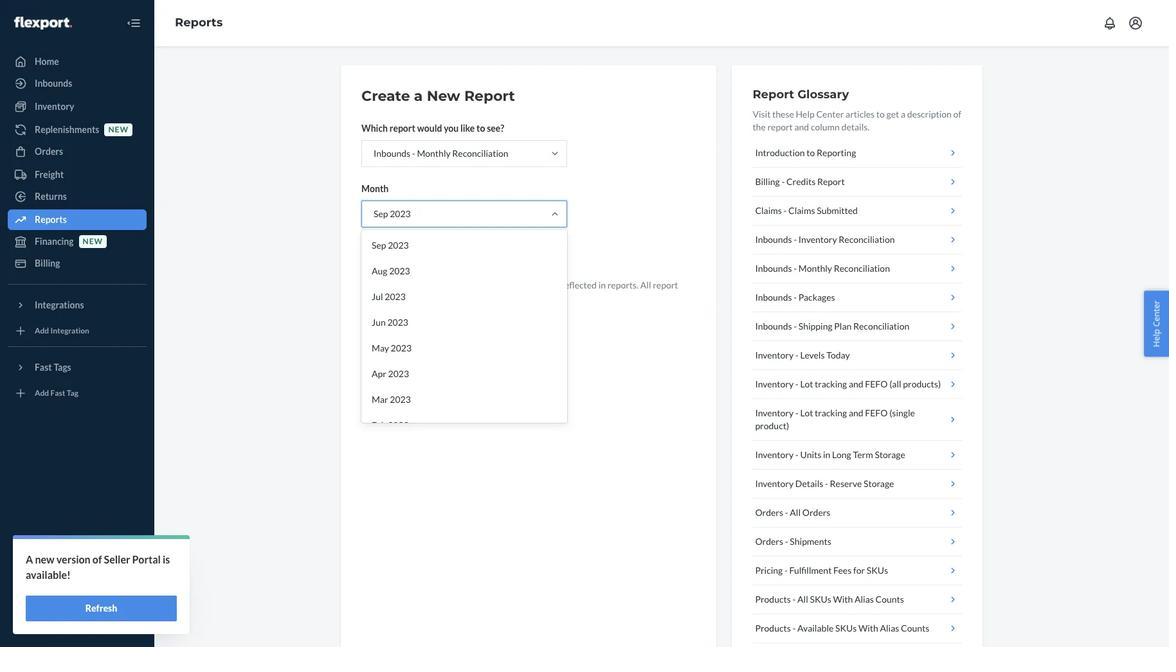 Task type: describe. For each thing, give the bounding box(es) containing it.
details.
[[842, 122, 870, 133]]

1 vertical spatial storage
[[864, 479, 894, 490]]

billing - credits report
[[756, 176, 845, 187]]

settings link
[[8, 546, 147, 567]]

tracking for (all
[[815, 379, 847, 390]]

tracking for (single
[[815, 408, 847, 419]]

today
[[827, 350, 850, 361]]

universal
[[428, 293, 465, 304]]

- right "details"
[[825, 479, 829, 490]]

to inside "button"
[[807, 147, 815, 158]]

get
[[887, 109, 900, 120]]

home link
[[8, 51, 147, 72]]

add for add integration
[[35, 326, 49, 336]]

- for inventory - units in long term storage button
[[796, 450, 799, 461]]

inbounds inside inbounds link
[[35, 78, 72, 89]]

0 vertical spatial inbounds - monthly reconciliation
[[374, 148, 509, 159]]

integrations
[[35, 300, 84, 311]]

refresh
[[85, 603, 117, 614]]

give
[[35, 616, 53, 627]]

tag
[[67, 389, 78, 398]]

home
[[35, 56, 59, 67]]

report glossary
[[753, 87, 849, 102]]

new up "billing" 'link'
[[83, 237, 103, 247]]

be
[[550, 280, 560, 291]]

aug
[[372, 266, 388, 277]]

0 vertical spatial storage
[[875, 450, 906, 461]]

add integration
[[35, 326, 89, 336]]

column
[[811, 122, 840, 133]]

- for orders - shipments button
[[785, 537, 789, 547]]

inventory for inventory
[[35, 101, 74, 112]]

- for inventory - lot tracking and fefo (all products) button
[[796, 379, 799, 390]]

help inside help center link
[[35, 594, 54, 605]]

a new version of seller portal is available!
[[26, 554, 170, 582]]

seller
[[104, 554, 130, 566]]

all for products
[[798, 594, 809, 605]]

jul 2023
[[372, 291, 406, 302]]

articles
[[846, 109, 875, 120]]

orders for orders - shipments
[[756, 537, 784, 547]]

jun
[[372, 317, 386, 328]]

description
[[908, 109, 952, 120]]

and for inventory - lot tracking and fefo (single product)
[[849, 408, 864, 419]]

mar 2023
[[372, 394, 411, 405]]

report left "would"
[[390, 123, 416, 134]]

glossary
[[798, 87, 849, 102]]

orders up shipments
[[803, 508, 831, 519]]

- down the which report would you like to see?
[[412, 148, 415, 159]]

aug 2023
[[372, 266, 410, 277]]

is
[[163, 554, 170, 566]]

create a new report
[[362, 87, 515, 105]]

1 vertical spatial sep
[[372, 240, 386, 251]]

1 vertical spatial help center
[[35, 594, 84, 605]]

inbounds for inbounds - inventory reconciliation 'button'
[[756, 234, 792, 245]]

inventory down claims - claims submitted
[[799, 234, 837, 245]]

inventory - lot tracking and fefo (single product) button
[[753, 400, 962, 441]]

and for inventory - lot tracking and fefo (all products)
[[849, 379, 864, 390]]

levels
[[801, 350, 825, 361]]

returns
[[35, 191, 67, 202]]

products - available skus with alias counts
[[756, 623, 930, 634]]

credits
[[787, 176, 816, 187]]

it may take up to 2 hours for new information to be reflected in reports. all report time fields are in universal time (utc).
[[362, 280, 678, 304]]

create report
[[372, 250, 429, 261]]

to right like
[[477, 123, 485, 134]]

inventory details - reserve storage
[[756, 479, 894, 490]]

would
[[417, 123, 442, 134]]

monthly inside button
[[799, 263, 832, 274]]

returns link
[[8, 187, 147, 207]]

hours
[[435, 280, 458, 291]]

fast tags button
[[8, 358, 147, 378]]

add for add fast tag
[[35, 389, 49, 398]]

with for all
[[833, 594, 853, 605]]

2023 right apr
[[388, 369, 409, 380]]

reserve
[[830, 479, 862, 490]]

open notifications image
[[1103, 15, 1118, 31]]

introduction
[[756, 147, 805, 158]]

- for products - all skus with alias counts button
[[793, 594, 796, 605]]

integration
[[51, 326, 89, 336]]

1 horizontal spatial in
[[599, 280, 606, 291]]

inbounds link
[[8, 73, 147, 94]]

reporting
[[817, 147, 856, 158]]

reconciliation inside 'button'
[[839, 234, 895, 245]]

packages
[[799, 292, 835, 303]]

term
[[853, 450, 873, 461]]

inventory for inventory - levels today
[[756, 350, 794, 361]]

2023 right feb
[[388, 420, 409, 431]]

inventory - lot tracking and fefo (all products)
[[756, 379, 941, 390]]

jun 2023
[[372, 317, 408, 328]]

which
[[362, 123, 388, 134]]

report inside it may take up to 2 hours for new information to be reflected in reports. all report time fields are in universal time (utc).
[[653, 280, 678, 291]]

alias for products - all skus with alias counts
[[855, 594, 874, 605]]

may
[[372, 343, 389, 354]]

inventory - levels today button
[[753, 342, 962, 371]]

create report button
[[362, 243, 439, 269]]

fulfillment
[[790, 565, 832, 576]]

(all
[[890, 379, 902, 390]]

orders - all orders
[[756, 508, 831, 519]]

are
[[404, 293, 417, 304]]

see?
[[487, 123, 504, 134]]

inventory - levels today
[[756, 350, 850, 361]]

inbounds - monthly reconciliation button
[[753, 255, 962, 284]]

details
[[796, 479, 824, 490]]

- for inbounds - monthly reconciliation button
[[794, 263, 797, 274]]

shipping
[[799, 321, 833, 332]]

1 vertical spatial reports link
[[8, 210, 147, 230]]

inventory for inventory - lot tracking and fefo (all products)
[[756, 379, 794, 390]]

center inside button
[[1151, 301, 1163, 327]]

all inside it may take up to 2 hours for new information to be reflected in reports. all report time fields are in universal time (utc).
[[641, 280, 651, 291]]

counts for products - all skus with alias counts
[[876, 594, 904, 605]]

orders - all orders button
[[753, 499, 962, 528]]

inbounds down which on the top left
[[374, 148, 411, 159]]

information
[[491, 280, 538, 291]]

products for products - available skus with alias counts
[[756, 623, 791, 634]]

time
[[362, 293, 379, 304]]

for inside button
[[854, 565, 865, 576]]

pricing
[[756, 565, 783, 576]]

tags
[[54, 362, 71, 373]]

in inside button
[[823, 450, 831, 461]]

products - all skus with alias counts button
[[753, 586, 962, 615]]

fefo for (single
[[865, 408, 888, 419]]

help inside visit these help center articles to get a description of the report and column details.
[[796, 109, 815, 120]]

create for create a new report
[[362, 87, 410, 105]]

billing for billing - credits report
[[756, 176, 780, 187]]

talk to support
[[35, 573, 96, 584]]

report inside button
[[402, 250, 429, 261]]

reconciliation down inbounds - packages button
[[854, 321, 910, 332]]

reconciliation down like
[[452, 148, 509, 159]]

inventory - units in long term storage
[[756, 450, 906, 461]]

feedback
[[55, 616, 94, 627]]

0 horizontal spatial a
[[414, 87, 423, 105]]

pricing - fulfillment fees for skus button
[[753, 557, 962, 586]]

visit these help center articles to get a description of the report and column details.
[[753, 109, 962, 133]]

available
[[798, 623, 834, 634]]

for inside it may take up to 2 hours for new information to be reflected in reports. all report time fields are in universal time (utc).
[[459, 280, 471, 291]]

2023 up take
[[389, 266, 410, 277]]

inbounds - shipping plan reconciliation
[[756, 321, 910, 332]]

- for inbounds - packages button
[[794, 292, 797, 303]]

inbounds - packages
[[756, 292, 835, 303]]

fees
[[834, 565, 852, 576]]

refresh button
[[26, 596, 177, 622]]

(utc).
[[488, 293, 513, 304]]

center inside visit these help center articles to get a description of the report and column details.
[[817, 109, 844, 120]]

inbounds for inbounds - packages button
[[756, 292, 792, 303]]

give feedback
[[35, 616, 94, 627]]

inventory for inventory - lot tracking and fefo (single product)
[[756, 408, 794, 419]]

portal
[[132, 554, 161, 566]]



Task type: vqa. For each thing, say whether or not it's contained in the screenshot.
Billing
yes



Task type: locate. For each thing, give the bounding box(es) containing it.
- left shipments
[[785, 537, 789, 547]]

- up the inventory - units in long term storage
[[796, 408, 799, 419]]

inbounds - inventory reconciliation
[[756, 234, 895, 245]]

1 horizontal spatial with
[[859, 623, 879, 634]]

inbounds inside "inbounds - shipping plan reconciliation" button
[[756, 321, 792, 332]]

counts for products - available skus with alias counts
[[901, 623, 930, 634]]

for
[[459, 280, 471, 291], [854, 565, 865, 576]]

0 vertical spatial lot
[[801, 379, 813, 390]]

0 vertical spatial fast
[[35, 362, 52, 373]]

0 horizontal spatial monthly
[[417, 148, 451, 159]]

products - all skus with alias counts
[[756, 594, 904, 605]]

with down fees
[[833, 594, 853, 605]]

time
[[467, 293, 487, 304]]

1 vertical spatial with
[[859, 623, 879, 634]]

report right reports.
[[653, 280, 678, 291]]

0 horizontal spatial skus
[[810, 594, 832, 605]]

claims
[[756, 205, 782, 216], [789, 205, 815, 216]]

products down pricing at the right
[[756, 594, 791, 605]]

1 vertical spatial reports
[[35, 214, 67, 225]]

report up see?
[[464, 87, 515, 105]]

of inside 'a new version of seller portal is available!'
[[93, 554, 102, 566]]

fast inside add fast tag link
[[51, 389, 65, 398]]

support
[[63, 573, 96, 584]]

for up time
[[459, 280, 471, 291]]

inventory up product) on the bottom right of the page
[[756, 408, 794, 419]]

1 horizontal spatial reports link
[[175, 16, 223, 30]]

may 2023
[[372, 343, 412, 354]]

1 vertical spatial a
[[901, 109, 906, 120]]

inbounds - inventory reconciliation button
[[753, 226, 962, 255]]

0 vertical spatial fefo
[[865, 379, 888, 390]]

create for create report
[[372, 250, 400, 261]]

reflected
[[561, 280, 597, 291]]

2023
[[390, 208, 411, 219], [388, 240, 409, 251], [389, 266, 410, 277], [385, 291, 406, 302], [388, 317, 408, 328], [391, 343, 412, 354], [388, 369, 409, 380], [390, 394, 411, 405], [388, 420, 409, 431]]

2 tracking from the top
[[815, 408, 847, 419]]

0 vertical spatial of
[[954, 109, 962, 120]]

fefo for (all
[[865, 379, 888, 390]]

long
[[833, 450, 852, 461]]

2 horizontal spatial help
[[1151, 329, 1163, 347]]

lot for inventory - lot tracking and fefo (single product)
[[801, 408, 813, 419]]

inbounds
[[35, 78, 72, 89], [374, 148, 411, 159], [756, 234, 792, 245], [756, 263, 792, 274], [756, 292, 792, 303], [756, 321, 792, 332]]

2023 right mar
[[390, 394, 411, 405]]

orders for orders - all orders
[[756, 508, 784, 519]]

1 vertical spatial counts
[[901, 623, 930, 634]]

skus inside products - all skus with alias counts button
[[810, 594, 832, 605]]

0 horizontal spatial inbounds - monthly reconciliation
[[374, 148, 509, 159]]

it
[[362, 280, 368, 291]]

- for "inbounds - shipping plan reconciliation" button
[[794, 321, 797, 332]]

lot inside inventory - lot tracking and fefo (single product)
[[801, 408, 813, 419]]

new up time
[[473, 280, 490, 291]]

claims down 'credits'
[[789, 205, 815, 216]]

0 horizontal spatial center
[[56, 594, 84, 605]]

- for inventory - lot tracking and fefo (single product) button
[[796, 408, 799, 419]]

fefo
[[865, 379, 888, 390], [865, 408, 888, 419]]

0 horizontal spatial billing
[[35, 258, 60, 269]]

and inside inventory - lot tracking and fefo (single product)
[[849, 408, 864, 419]]

1 vertical spatial sep 2023
[[372, 240, 409, 251]]

0 vertical spatial sep
[[374, 208, 388, 219]]

flexport logo image
[[14, 17, 72, 29]]

a
[[414, 87, 423, 105], [901, 109, 906, 120]]

alias
[[855, 594, 874, 605], [880, 623, 900, 634]]

1 vertical spatial tracking
[[815, 408, 847, 419]]

skus down products - all skus with alias counts button
[[836, 623, 857, 634]]

0 horizontal spatial claims
[[756, 205, 782, 216]]

fast left tag
[[51, 389, 65, 398]]

storage right reserve
[[864, 479, 894, 490]]

help center inside button
[[1151, 301, 1163, 347]]

- for claims - claims submitted 'button'
[[784, 205, 787, 216]]

add left integration
[[35, 326, 49, 336]]

- left shipping
[[794, 321, 797, 332]]

all right reports.
[[641, 280, 651, 291]]

alias down pricing - fulfillment fees for skus button on the right
[[855, 594, 874, 605]]

- down inventory - levels today
[[796, 379, 799, 390]]

0 vertical spatial billing
[[756, 176, 780, 187]]

inbounds - shipping plan reconciliation button
[[753, 313, 962, 342]]

billing link
[[8, 253, 147, 274]]

skus for available
[[836, 623, 857, 634]]

inventory for inventory - units in long term storage
[[756, 450, 794, 461]]

reports inside reports link
[[35, 214, 67, 225]]

1 vertical spatial for
[[854, 565, 865, 576]]

2 horizontal spatial in
[[823, 450, 831, 461]]

0 vertical spatial all
[[641, 280, 651, 291]]

with down products - all skus with alias counts button
[[859, 623, 879, 634]]

- for pricing - fulfillment fees for skus button on the right
[[785, 565, 788, 576]]

1 vertical spatial center
[[1151, 301, 1163, 327]]

- left available
[[793, 623, 796, 634]]

and down inventory - lot tracking and fefo (all products) button
[[849, 408, 864, 419]]

1 vertical spatial and
[[849, 379, 864, 390]]

inventory for inventory details - reserve storage
[[756, 479, 794, 490]]

sep up aug at the top left of the page
[[372, 240, 386, 251]]

to inside visit these help center articles to get a description of the report and column details.
[[877, 109, 885, 120]]

1 vertical spatial products
[[756, 623, 791, 634]]

jul
[[372, 291, 383, 302]]

inbounds for "inbounds - shipping plan reconciliation" button
[[756, 321, 792, 332]]

1 vertical spatial skus
[[810, 594, 832, 605]]

inventory down inventory - levels today
[[756, 379, 794, 390]]

0 vertical spatial center
[[817, 109, 844, 120]]

to left 2
[[418, 280, 427, 291]]

2 horizontal spatial skus
[[867, 565, 888, 576]]

1 horizontal spatial help
[[796, 109, 815, 120]]

1 vertical spatial help
[[1151, 329, 1163, 347]]

a inside visit these help center articles to get a description of the report and column details.
[[901, 109, 906, 120]]

create
[[362, 87, 410, 105], [372, 250, 400, 261]]

fefo left (all
[[865, 379, 888, 390]]

2 vertical spatial and
[[849, 408, 864, 419]]

0 vertical spatial create
[[362, 87, 410, 105]]

2023 right jun
[[388, 317, 408, 328]]

of right description
[[954, 109, 962, 120]]

to left be
[[540, 280, 548, 291]]

tracking down today
[[815, 379, 847, 390]]

orders - shipments
[[756, 537, 832, 547]]

report
[[464, 87, 515, 105], [753, 87, 795, 102], [818, 176, 845, 187]]

all for orders
[[790, 508, 801, 519]]

claims - claims submitted button
[[753, 197, 962, 226]]

- left units
[[796, 450, 799, 461]]

report down reporting
[[818, 176, 845, 187]]

0 vertical spatial products
[[756, 594, 791, 605]]

2023 down take
[[385, 291, 406, 302]]

to left reporting
[[807, 147, 815, 158]]

all up "orders - shipments"
[[790, 508, 801, 519]]

sep 2023
[[374, 208, 411, 219], [372, 240, 409, 251]]

feb
[[372, 420, 386, 431]]

2 fefo from the top
[[865, 408, 888, 419]]

0 horizontal spatial alias
[[855, 594, 874, 605]]

products left available
[[756, 623, 791, 634]]

the
[[753, 122, 766, 133]]

orders
[[35, 146, 63, 157], [756, 508, 784, 519], [803, 508, 831, 519], [756, 537, 784, 547]]

billing for billing
[[35, 258, 60, 269]]

inventory up replenishments
[[35, 101, 74, 112]]

1 vertical spatial alias
[[880, 623, 900, 634]]

- for 'orders - all orders' button
[[785, 508, 789, 519]]

1 claims from the left
[[756, 205, 782, 216]]

may
[[369, 280, 386, 291]]

integrations button
[[8, 295, 147, 316]]

pricing - fulfillment fees for skus
[[756, 565, 888, 576]]

inbounds left packages
[[756, 292, 792, 303]]

1 vertical spatial in
[[419, 293, 426, 304]]

apr 2023
[[372, 369, 409, 380]]

- down billing - credits report
[[784, 205, 787, 216]]

1 vertical spatial inbounds - monthly reconciliation
[[756, 263, 890, 274]]

2 add from the top
[[35, 389, 49, 398]]

new
[[427, 87, 460, 105]]

0 horizontal spatial help
[[35, 594, 54, 605]]

report down these
[[768, 122, 793, 133]]

1 horizontal spatial inbounds - monthly reconciliation
[[756, 263, 890, 274]]

- for products - available skus with alias counts button
[[793, 623, 796, 634]]

add
[[35, 326, 49, 336], [35, 389, 49, 398]]

report up aug 2023
[[402, 250, 429, 261]]

new inside 'a new version of seller portal is available!'
[[35, 554, 55, 566]]

1 horizontal spatial report
[[753, 87, 795, 102]]

1 products from the top
[[756, 594, 791, 605]]

add fast tag link
[[8, 383, 147, 404]]

help center
[[1151, 301, 1163, 347], [35, 594, 84, 605]]

of left seller
[[93, 554, 102, 566]]

0 vertical spatial for
[[459, 280, 471, 291]]

apr
[[372, 369, 387, 380]]

storage
[[875, 450, 906, 461], [864, 479, 894, 490]]

0 horizontal spatial report
[[464, 87, 515, 105]]

new up the orders link
[[108, 125, 129, 135]]

1 horizontal spatial alias
[[880, 623, 900, 634]]

orders - shipments button
[[753, 528, 962, 557]]

and inside visit these help center articles to get a description of the report and column details.
[[795, 122, 809, 133]]

inventory - lot tracking and fefo (all products) button
[[753, 371, 962, 400]]

0 vertical spatial reports
[[175, 16, 223, 30]]

month
[[362, 183, 389, 194]]

0 horizontal spatial of
[[93, 554, 102, 566]]

1 horizontal spatial claims
[[789, 205, 815, 216]]

1 vertical spatial all
[[790, 508, 801, 519]]

a
[[26, 554, 33, 566]]

1 vertical spatial fefo
[[865, 408, 888, 419]]

billing inside button
[[756, 176, 780, 187]]

1 horizontal spatial help center
[[1151, 301, 1163, 347]]

1 horizontal spatial skus
[[836, 623, 857, 634]]

reports
[[175, 16, 223, 30], [35, 214, 67, 225]]

report for create a new report
[[464, 87, 515, 105]]

and down inventory - levels today 'button'
[[849, 379, 864, 390]]

reports link
[[175, 16, 223, 30], [8, 210, 147, 230]]

shipments
[[790, 537, 832, 547]]

0 vertical spatial with
[[833, 594, 853, 605]]

with for available
[[859, 623, 879, 634]]

inbounds inside inbounds - packages button
[[756, 292, 792, 303]]

1 horizontal spatial for
[[854, 565, 865, 576]]

0 horizontal spatial reports link
[[8, 210, 147, 230]]

1 tracking from the top
[[815, 379, 847, 390]]

2 products from the top
[[756, 623, 791, 634]]

- down claims - claims submitted
[[794, 234, 797, 245]]

talk
[[35, 573, 51, 584]]

create up aug 2023
[[372, 250, 400, 261]]

help inside help center button
[[1151, 329, 1163, 347]]

- for billing - credits report button
[[782, 176, 785, 187]]

open account menu image
[[1128, 15, 1144, 31]]

- left 'credits'
[[782, 176, 785, 187]]

2023 up create report
[[390, 208, 411, 219]]

freight
[[35, 169, 64, 180]]

to right talk
[[53, 573, 61, 584]]

billing - credits report button
[[753, 168, 962, 197]]

to inside button
[[53, 573, 61, 584]]

1 horizontal spatial center
[[817, 109, 844, 120]]

billing inside 'link'
[[35, 258, 60, 269]]

of inside visit these help center articles to get a description of the report and column details.
[[954, 109, 962, 120]]

inbounds - monthly reconciliation inside inbounds - monthly reconciliation button
[[756, 263, 890, 274]]

0 vertical spatial add
[[35, 326, 49, 336]]

up
[[406, 280, 416, 291]]

- right pricing at the right
[[785, 565, 788, 576]]

claims down billing - credits report
[[756, 205, 782, 216]]

billing down financing
[[35, 258, 60, 269]]

with
[[833, 594, 853, 605], [859, 623, 879, 634]]

report for billing - credits report
[[818, 176, 845, 187]]

in right are
[[419, 293, 426, 304]]

- for inventory - levels today 'button'
[[796, 350, 799, 361]]

help center button
[[1145, 291, 1170, 357]]

1 vertical spatial fast
[[51, 389, 65, 398]]

1 vertical spatial lot
[[801, 408, 813, 419]]

all
[[641, 280, 651, 291], [790, 508, 801, 519], [798, 594, 809, 605]]

1 horizontal spatial monthly
[[799, 263, 832, 274]]

settings
[[35, 551, 68, 562]]

- up "orders - shipments"
[[785, 508, 789, 519]]

lot
[[801, 379, 813, 390], [801, 408, 813, 419]]

sep down month
[[374, 208, 388, 219]]

2 lot from the top
[[801, 408, 813, 419]]

2023 right may
[[391, 343, 412, 354]]

inventory inside inventory - lot tracking and fefo (single product)
[[756, 408, 794, 419]]

and left column
[[795, 122, 809, 133]]

0 vertical spatial tracking
[[815, 379, 847, 390]]

- up inbounds - packages
[[794, 263, 797, 274]]

feb 2023
[[372, 420, 409, 431]]

- down fulfillment
[[793, 594, 796, 605]]

1 horizontal spatial of
[[954, 109, 962, 120]]

new inside it may take up to 2 hours for new information to be reflected in reports. all report time fields are in universal time (utc).
[[473, 280, 490, 291]]

report inside button
[[818, 176, 845, 187]]

inbounds inside inbounds - monthly reconciliation button
[[756, 263, 792, 274]]

reconciliation down claims - claims submitted 'button'
[[839, 234, 895, 245]]

0 vertical spatial skus
[[867, 565, 888, 576]]

0 vertical spatial reports link
[[175, 16, 223, 30]]

inventory up the orders - all orders at the right bottom of the page
[[756, 479, 794, 490]]

0 vertical spatial a
[[414, 87, 423, 105]]

0 vertical spatial and
[[795, 122, 809, 133]]

claims - claims submitted
[[756, 205, 858, 216]]

1 vertical spatial of
[[93, 554, 102, 566]]

you
[[444, 123, 459, 134]]

0 horizontal spatial help center
[[35, 594, 84, 605]]

0 vertical spatial counts
[[876, 594, 904, 605]]

1 vertical spatial monthly
[[799, 263, 832, 274]]

a left new
[[414, 87, 423, 105]]

inbounds down claims - claims submitted
[[756, 234, 792, 245]]

monthly down the which report would you like to see?
[[417, 148, 451, 159]]

skus for all
[[810, 594, 832, 605]]

1 vertical spatial billing
[[35, 258, 60, 269]]

products for products - all skus with alias counts
[[756, 594, 791, 605]]

create up which on the top left
[[362, 87, 410, 105]]

2
[[428, 280, 433, 291]]

lot down inventory - levels today
[[801, 379, 813, 390]]

2 horizontal spatial center
[[1151, 301, 1163, 327]]

tracking down inventory - lot tracking and fefo (all products)
[[815, 408, 847, 419]]

alias for products - available skus with alias counts
[[880, 623, 900, 634]]

units
[[801, 450, 822, 461]]

new
[[108, 125, 129, 135], [83, 237, 103, 247], [473, 280, 490, 291], [35, 554, 55, 566]]

reconciliation down inbounds - inventory reconciliation 'button'
[[834, 263, 890, 274]]

- for inbounds - inventory reconciliation 'button'
[[794, 234, 797, 245]]

1 horizontal spatial reports
[[175, 16, 223, 30]]

lot for inventory - lot tracking and fefo (all products)
[[801, 379, 813, 390]]

1 fefo from the top
[[865, 379, 888, 390]]

inventory down product) on the bottom right of the page
[[756, 450, 794, 461]]

0 vertical spatial alias
[[855, 594, 874, 605]]

help center link
[[8, 590, 147, 611]]

inbounds - monthly reconciliation down the which report would you like to see?
[[374, 148, 509, 159]]

report up these
[[753, 87, 795, 102]]

fast
[[35, 362, 52, 373], [51, 389, 65, 398]]

a right get
[[901, 109, 906, 120]]

orders for orders
[[35, 146, 63, 157]]

tracking inside inventory - lot tracking and fefo (single product)
[[815, 408, 847, 419]]

skus inside products - available skus with alias counts button
[[836, 623, 857, 634]]

inbounds for inbounds - monthly reconciliation button
[[756, 263, 792, 274]]

2023 up aug 2023
[[388, 240, 409, 251]]

0 vertical spatial help
[[796, 109, 815, 120]]

report inside visit these help center articles to get a description of the report and column details.
[[768, 122, 793, 133]]

fast inside fast tags dropdown button
[[35, 362, 52, 373]]

2 vertical spatial center
[[56, 594, 84, 605]]

lot up units
[[801, 408, 813, 419]]

inbounds - monthly reconciliation down inbounds - inventory reconciliation
[[756, 263, 890, 274]]

skus inside pricing - fulfillment fees for skus button
[[867, 565, 888, 576]]

0 vertical spatial monthly
[[417, 148, 451, 159]]

add down fast tags
[[35, 389, 49, 398]]

1 vertical spatial create
[[372, 250, 400, 261]]

in left long
[[823, 450, 831, 461]]

0 vertical spatial sep 2023
[[374, 208, 411, 219]]

sep 2023 up aug 2023
[[372, 240, 409, 251]]

2 horizontal spatial report
[[818, 176, 845, 187]]

0 horizontal spatial with
[[833, 594, 853, 605]]

fefo inside inventory - lot tracking and fefo (single product)
[[865, 408, 888, 419]]

1 horizontal spatial billing
[[756, 176, 780, 187]]

2 claims from the left
[[789, 205, 815, 216]]

0 horizontal spatial reports
[[35, 214, 67, 225]]

inbounds down inbounds - packages
[[756, 321, 792, 332]]

create inside button
[[372, 250, 400, 261]]

take
[[388, 280, 405, 291]]

inbounds down home
[[35, 78, 72, 89]]

0 vertical spatial help center
[[1151, 301, 1163, 347]]

2 vertical spatial help
[[35, 594, 54, 605]]

0 horizontal spatial in
[[419, 293, 426, 304]]

0 vertical spatial in
[[599, 280, 606, 291]]

2 vertical spatial all
[[798, 594, 809, 605]]

- left packages
[[794, 292, 797, 303]]

0 horizontal spatial for
[[459, 280, 471, 291]]

sep 2023 down month
[[374, 208, 411, 219]]

2 vertical spatial in
[[823, 450, 831, 461]]

fefo left (single
[[865, 408, 888, 419]]

close navigation image
[[126, 15, 142, 31]]

inventory link
[[8, 97, 147, 117]]

1 horizontal spatial a
[[901, 109, 906, 120]]

- inside inventory - lot tracking and fefo (single product)
[[796, 408, 799, 419]]

to left get
[[877, 109, 885, 120]]

all down fulfillment
[[798, 594, 809, 605]]

- left levels
[[796, 350, 799, 361]]

alias down products - all skus with alias counts button
[[880, 623, 900, 634]]

1 lot from the top
[[801, 379, 813, 390]]

2 vertical spatial skus
[[836, 623, 857, 634]]

reports.
[[608, 280, 639, 291]]

like
[[461, 123, 475, 134]]

orders up "orders - shipments"
[[756, 508, 784, 519]]

1 add from the top
[[35, 326, 49, 336]]

inbounds inside inbounds - inventory reconciliation 'button'
[[756, 234, 792, 245]]



